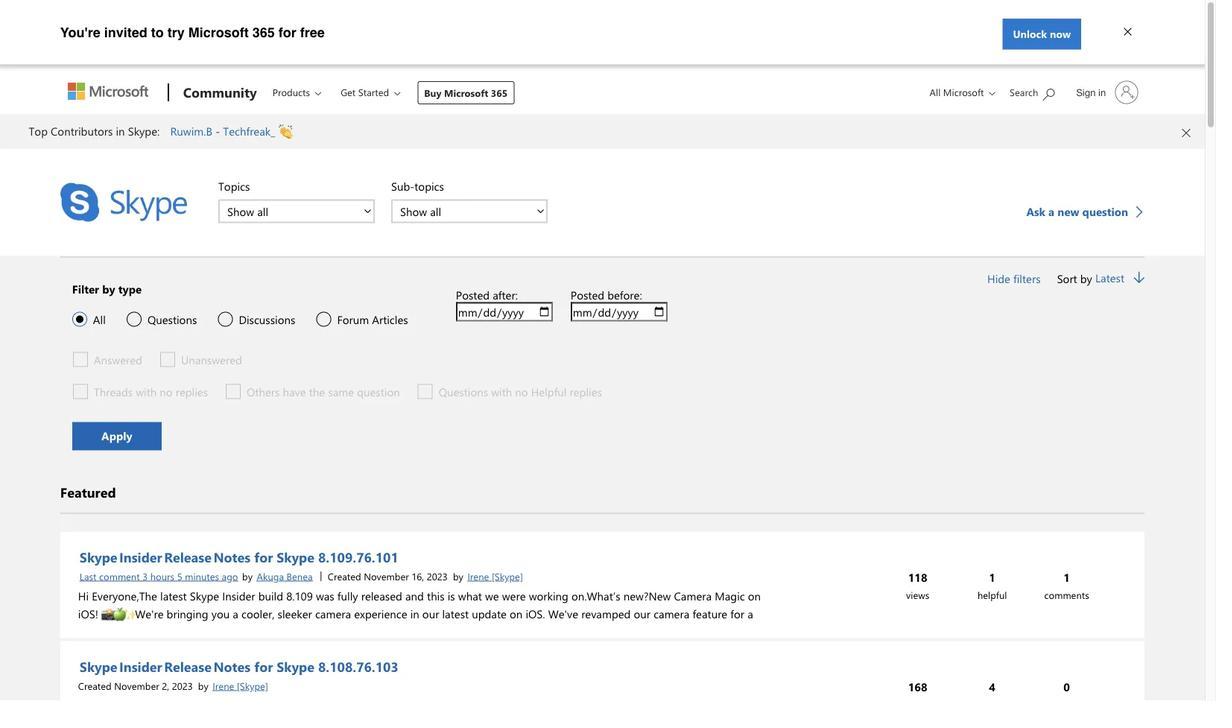 Task type: vqa. For each thing, say whether or not it's contained in the screenshot.
topmost Skype
yes



Task type: describe. For each thing, give the bounding box(es) containing it.
featured
[[60, 484, 116, 501]]

1 for 1 helpful
[[990, 570, 996, 585]]

invited
[[104, 25, 148, 40]]

posted after:
[[456, 287, 518, 302]]

community link
[[176, 73, 261, 113]]

3
[[143, 570, 148, 583]]

skype insider release notes for skype insider release notes for skype 8.109.76.101
[[80, 548, 251, 566]]

sort
[[1058, 271, 1078, 286]]

sign in button
[[1068, 75, 1145, 110]]

same
[[328, 384, 354, 399]]

comment
[[99, 570, 140, 583]]

latest button
[[1096, 270, 1131, 286]]

products
[[273, 86, 310, 99]]

you're
[[60, 25, 101, 40]]

techfreak_
[[223, 124, 276, 139]]

get started
[[341, 86, 389, 99]]

before:
[[608, 287, 642, 302]]

articles
[[372, 312, 408, 327]]

top contributors in skype:
[[29, 124, 160, 139]]

all for all
[[93, 312, 106, 327]]

ask a new question
[[1027, 204, 1132, 219]]

last comment 3 hours 5 minutes ago link
[[78, 569, 240, 585]]

no for helpful
[[515, 384, 528, 399]]

community
[[183, 83, 257, 101]]

search button
[[1002, 73, 1064, 110]]

created november 2, 2023              by irene [skype]
[[78, 680, 268, 693]]

try
[[168, 25, 185, 40]]

unanswered
[[181, 352, 242, 367]]

buy microsoft 365
[[424, 86, 508, 100]]

forum articles
[[337, 312, 408, 327]]

Posted before: date field
[[571, 302, 668, 322]]

others
[[247, 384, 280, 399]]

alert containing top contributors in skype:
[[0, 114, 1206, 150]]

new
[[1058, 204, 1080, 219]]

discussions
[[239, 312, 295, 327]]

0 horizontal spatial november
[[114, 680, 159, 693]]

skype insider release notes for skype 8.109.76.101
[[80, 548, 399, 566]]

main content element
[[0, 114, 1206, 702]]

for for 8.109.76.101
[[254, 548, 273, 566]]

0 horizontal spatial 365
[[253, 25, 275, 40]]

ruwim.b link
[[170, 124, 213, 139]]

2 replies from the left
[[570, 384, 602, 399]]

hide filters button
[[986, 270, 1043, 287]]

a
[[1049, 204, 1055, 219]]

by right sort
[[1081, 271, 1093, 286]]

4
[[990, 680, 996, 695]]

questions with no helpful replies
[[439, 384, 602, 399]]

0 horizontal spatial irene
[[213, 680, 234, 693]]

threads with no replies
[[94, 384, 208, 399]]

1 helpful
[[978, 570, 1008, 602]]

contributors
[[51, 124, 113, 139]]

ago
[[222, 570, 238, 583]]

others have the same question
[[247, 384, 400, 399]]

microsoft for all microsoft
[[944, 86, 985, 99]]

forum
[[337, 312, 369, 327]]

apply button
[[72, 422, 162, 451]]

filter by type
[[72, 281, 142, 296]]

all microsoft button
[[918, 73, 1000, 111]]

hide
[[988, 271, 1011, 286]]

by right ago
[[242, 570, 253, 583]]

unlock
[[1014, 27, 1048, 41]]

threads
[[94, 384, 133, 399]]

ruwim.b - techfreak_ 👏
[[170, 124, 290, 139]]

1 comments
[[1045, 570, 1090, 602]]

answered
[[94, 352, 142, 367]]

filters
[[1014, 271, 1041, 286]]

techfreak_ link
[[223, 124, 276, 139]]

by right 16,
[[453, 570, 464, 583]]

in inside dropdown button
[[1099, 86, 1107, 98]]

by left type
[[102, 281, 115, 296]]

comments
[[1045, 589, 1090, 602]]

apply
[[101, 429, 132, 444]]

118
[[909, 570, 928, 585]]

posted for posted before:
[[571, 287, 605, 302]]

118 views element
[[881, 569, 956, 604]]

november inside last comment 3 hours 5 minutes ago by akuga benea | created november 16, 2023              by irene [skype]
[[364, 570, 409, 583]]

5
[[177, 570, 182, 583]]

168
[[909, 680, 928, 695]]

16,
[[412, 570, 424, 583]]

irene [skype] link for created november 2, 2023              by
[[211, 678, 270, 694]]

ruwim.b
[[170, 124, 213, 139]]

search
[[1010, 86, 1039, 99]]

sign
[[1077, 86, 1096, 98]]

topics
[[218, 179, 250, 193]]

1 vertical spatial created
[[78, 680, 112, 693]]

0 horizontal spatial microsoft
[[189, 25, 249, 40]]

|
[[320, 569, 322, 582]]

minutes
[[185, 570, 219, 583]]

posted for posted after:
[[456, 287, 490, 302]]

views
[[907, 589, 930, 602]]

now
[[1051, 27, 1072, 41]]

sub-
[[391, 179, 415, 193]]

to
[[151, 25, 164, 40]]



Task type: locate. For each thing, give the bounding box(es) containing it.
0 horizontal spatial 1
[[990, 570, 996, 585]]

0 vertical spatial skype
[[277, 548, 315, 566]]

replies right helpful
[[570, 384, 602, 399]]

skype:
[[128, 124, 160, 139]]

0 vertical spatial question
[[1083, 204, 1129, 219]]

created left 2, on the bottom left of the page
[[78, 680, 112, 693]]

👏
[[279, 124, 290, 139]]

1 horizontal spatial replies
[[570, 384, 602, 399]]

filter
[[72, 281, 99, 296]]

0
[[1064, 680, 1071, 695]]

irene [skype] link
[[466, 569, 525, 585], [211, 678, 270, 694]]

microsoft right buy
[[444, 86, 489, 100]]

with right threads
[[136, 384, 157, 399]]

replies down unanswered
[[176, 384, 208, 399]]

0 horizontal spatial in
[[116, 124, 125, 139]]

irene right 16,
[[468, 570, 489, 583]]

1 horizontal spatial 1
[[1064, 570, 1071, 585]]

1 vertical spatial questions
[[439, 384, 488, 399]]

posted left after: at the left of the page
[[456, 287, 490, 302]]

created inside last comment 3 hours 5 minutes ago by akuga benea | created november 16, 2023              by irene [skype]
[[328, 570, 361, 583]]

november left 16,
[[364, 570, 409, 583]]

irene [skype] link for created november 16, 2023              by
[[466, 569, 525, 585]]

2 vertical spatial for
[[254, 658, 273, 676]]

akuga
[[257, 570, 284, 583]]

microsoft right try
[[189, 25, 249, 40]]

skype insider release notes up 2, on the bottom left of the page
[[80, 658, 251, 676]]

0 vertical spatial 365
[[253, 25, 275, 40]]

1 horizontal spatial irene
[[468, 570, 489, 583]]

posted left "before:"
[[571, 287, 605, 302]]

1 inside '1 comments'
[[1064, 570, 1071, 585]]

8.109.76.101
[[318, 548, 399, 566]]

1 helpful element
[[956, 569, 1031, 604]]

topics
[[415, 179, 444, 193]]

2 posted from the left
[[571, 287, 605, 302]]

Posted after: date field
[[456, 302, 553, 322]]

in right sign
[[1099, 86, 1107, 98]]

all microsoft
[[930, 86, 985, 99]]

you're invited to try microsoft 365 for free
[[60, 25, 325, 40]]

sub-topics
[[391, 179, 444, 193]]

1 horizontal spatial all
[[930, 86, 941, 99]]

0 horizontal spatial questions
[[148, 312, 197, 327]]

question right new
[[1083, 204, 1129, 219]]

in left skype:
[[116, 124, 125, 139]]

unlock now link
[[1003, 19, 1082, 50]]

have
[[283, 384, 306, 399]]

0 horizontal spatial created
[[78, 680, 112, 693]]

the
[[309, 384, 325, 399]]

all inside dropdown button
[[930, 86, 941, 99]]

last
[[80, 570, 97, 583]]

hours
[[150, 570, 175, 583]]

2 1 from the left
[[1064, 570, 1071, 585]]

1 vertical spatial [skype]
[[237, 680, 268, 693]]

0 vertical spatial in
[[1099, 86, 1107, 98]]

by right 2, on the bottom left of the page
[[198, 680, 209, 693]]

no for replies
[[160, 384, 173, 399]]

for
[[279, 25, 297, 40], [254, 548, 273, 566], [254, 658, 273, 676]]

unlock now
[[1014, 27, 1072, 41]]

alert
[[0, 114, 1206, 150]]

118 views
[[907, 570, 930, 602]]

1 horizontal spatial microsoft
[[444, 86, 489, 100]]

1 horizontal spatial posted
[[571, 287, 605, 302]]

with for questions
[[491, 384, 512, 399]]

posted
[[456, 287, 490, 302], [571, 287, 605, 302]]

1 horizontal spatial november
[[364, 570, 409, 583]]

with for threads
[[136, 384, 157, 399]]

microsoft image
[[68, 83, 148, 100]]

0 vertical spatial skype insider release notes
[[80, 548, 251, 566]]

ask a new question link
[[1027, 202, 1145, 221]]

0 vertical spatial irene [skype] link
[[466, 569, 525, 585]]

last comment 3 hours 5 minutes ago by akuga benea | created november 16, 2023              by irene [skype]
[[80, 569, 523, 583]]

skype for 8.109.76.101
[[277, 548, 315, 566]]

1 for 1 comments
[[1064, 570, 1071, 585]]

skype image
[[60, 183, 187, 222]]

0 horizontal spatial with
[[136, 384, 157, 399]]

2 skype from the top
[[277, 658, 315, 676]]

0 vertical spatial for
[[279, 25, 297, 40]]

1 comments element
[[1031, 569, 1105, 604]]

get
[[341, 86, 356, 99]]

1 horizontal spatial created
[[328, 570, 361, 583]]

microsoft
[[189, 25, 249, 40], [944, 86, 985, 99], [444, 86, 489, 100]]

[skype]
[[492, 570, 523, 583], [237, 680, 268, 693]]

for for 8.108.76.103
[[254, 658, 273, 676]]

created right |
[[328, 570, 361, 583]]

1 vertical spatial irene
[[213, 680, 234, 693]]

1 vertical spatial skype insider release notes
[[80, 658, 251, 676]]

0 vertical spatial created
[[328, 570, 361, 583]]

1 horizontal spatial questions
[[439, 384, 488, 399]]

1 horizontal spatial 365
[[491, 86, 508, 100]]

by
[[1081, 271, 1093, 286], [102, 281, 115, 296], [242, 570, 253, 583], [453, 570, 464, 583], [198, 680, 209, 693]]

[skype] inside last comment 3 hours 5 minutes ago by akuga benea | created november 16, 2023              by irene [skype]
[[492, 570, 523, 583]]

2 no from the left
[[515, 384, 528, 399]]

0 vertical spatial all
[[930, 86, 941, 99]]

helpful
[[531, 384, 567, 399]]

1 vertical spatial november
[[114, 680, 159, 693]]

1 vertical spatial 365
[[491, 86, 508, 100]]

questions
[[148, 312, 197, 327], [439, 384, 488, 399]]

0 vertical spatial [skype]
[[492, 570, 523, 583]]

1 horizontal spatial [skype]
[[492, 570, 523, 583]]

questions for questions with no helpful replies
[[439, 384, 488, 399]]

8.108.76.103
[[318, 658, 399, 676]]

skype insider release notes for skype insider release notes for skype 8.108.76.103
[[80, 658, 251, 676]]

get started button
[[331, 73, 412, 111]]

skype insider release notes for skype 8.109.76.101 link
[[78, 547, 400, 568]]

1 with from the left
[[136, 384, 157, 399]]

1 skype from the top
[[277, 548, 315, 566]]

skype insider release notes
[[80, 548, 251, 566], [80, 658, 251, 676]]

365 right buy
[[491, 86, 508, 100]]

no right threads
[[160, 384, 173, 399]]

buy microsoft 365 link
[[418, 81, 515, 104]]

0 vertical spatial november
[[364, 570, 409, 583]]

1 up helpful
[[990, 570, 996, 585]]

with left helpful
[[491, 384, 512, 399]]

all
[[930, 86, 941, 99], [93, 312, 106, 327]]

1 vertical spatial irene [skype] link
[[211, 678, 270, 694]]

1 horizontal spatial in
[[1099, 86, 1107, 98]]

microsoft for buy microsoft 365
[[444, 86, 489, 100]]

products button
[[263, 73, 333, 111]]

latest
[[1096, 270, 1125, 285]]

1 posted from the left
[[456, 287, 490, 302]]

skype up last comment 3 hours 5 minutes ago by akuga benea | created november 16, 2023              by irene [skype]
[[277, 548, 315, 566]]

skype left 8.108.76.103 at the left bottom of the page
[[277, 658, 315, 676]]

all for all microsoft
[[930, 86, 941, 99]]

with
[[136, 384, 157, 399], [491, 384, 512, 399]]

type
[[118, 281, 142, 296]]

irene down 'skype insider release notes for skype 8.108.76.103'
[[213, 680, 234, 693]]

irene
[[468, 570, 489, 583], [213, 680, 234, 693]]

hide filters
[[988, 271, 1041, 286]]

ask
[[1027, 204, 1046, 219]]

1
[[990, 570, 996, 585], [1064, 570, 1071, 585]]

replies
[[176, 384, 208, 399], [570, 384, 602, 399]]

irene inside last comment 3 hours 5 minutes ago by akuga benea | created november 16, 2023              by irene [skype]
[[468, 570, 489, 583]]

0 horizontal spatial replies
[[176, 384, 208, 399]]

1 horizontal spatial with
[[491, 384, 512, 399]]

1 vertical spatial for
[[254, 548, 273, 566]]

1 1 from the left
[[990, 570, 996, 585]]

0 vertical spatial irene
[[468, 570, 489, 583]]

1 vertical spatial all
[[93, 312, 106, 327]]

skype insider release notes up hours at the left bottom
[[80, 548, 251, 566]]

sort ascending image
[[1134, 271, 1145, 286]]

questions for questions
[[148, 312, 197, 327]]

in
[[1099, 86, 1107, 98], [116, 124, 125, 139]]

0 horizontal spatial irene [skype] link
[[211, 678, 270, 694]]

microsoft left the search
[[944, 86, 985, 99]]

2 with from the left
[[491, 384, 512, 399]]

1 vertical spatial question
[[357, 384, 400, 399]]

skype for 8.108.76.103
[[277, 658, 315, 676]]

365
[[253, 25, 275, 40], [491, 86, 508, 100]]

helpful
[[978, 589, 1008, 602]]

skype
[[277, 548, 315, 566], [277, 658, 315, 676]]

1 vertical spatial skype
[[277, 658, 315, 676]]

1 horizontal spatial irene [skype] link
[[466, 569, 525, 585]]

1 no from the left
[[160, 384, 173, 399]]

in inside alert
[[116, 124, 125, 139]]

no
[[160, 384, 173, 399], [515, 384, 528, 399]]

benea
[[287, 570, 313, 583]]

1 vertical spatial in
[[116, 124, 125, 139]]

november
[[364, 570, 409, 583], [114, 680, 159, 693]]

0 horizontal spatial [skype]
[[237, 680, 268, 693]]

1 inside 1 helpful
[[990, 570, 996, 585]]

question right same
[[357, 384, 400, 399]]

365 left free
[[253, 25, 275, 40]]

free
[[300, 25, 325, 40]]

-
[[216, 124, 220, 139]]

0 horizontal spatial question
[[357, 384, 400, 399]]

sort by
[[1058, 271, 1093, 286]]

november left 2, on the bottom left of the page
[[114, 680, 159, 693]]

no left helpful
[[515, 384, 528, 399]]

buy
[[424, 86, 442, 100]]

all inside main content element
[[93, 312, 106, 327]]

0 horizontal spatial posted
[[456, 287, 490, 302]]

1 horizontal spatial no
[[515, 384, 528, 399]]

0 horizontal spatial all
[[93, 312, 106, 327]]

1 up 'comments'
[[1064, 570, 1071, 585]]

1 skype insider release notes from the top
[[80, 548, 251, 566]]

posted before:
[[571, 287, 642, 302]]

started
[[358, 86, 389, 99]]

0 vertical spatial questions
[[148, 312, 197, 327]]

1 replies from the left
[[176, 384, 208, 399]]

question
[[1083, 204, 1129, 219], [357, 384, 400, 399]]

2 horizontal spatial microsoft
[[944, 86, 985, 99]]

microsoft inside dropdown button
[[944, 86, 985, 99]]

top
[[29, 124, 48, 139]]

2 skype insider release notes from the top
[[80, 658, 251, 676]]

1 horizontal spatial question
[[1083, 204, 1129, 219]]

skype insider release notes for skype 8.108.76.103
[[80, 658, 399, 676]]

0 horizontal spatial no
[[160, 384, 173, 399]]



